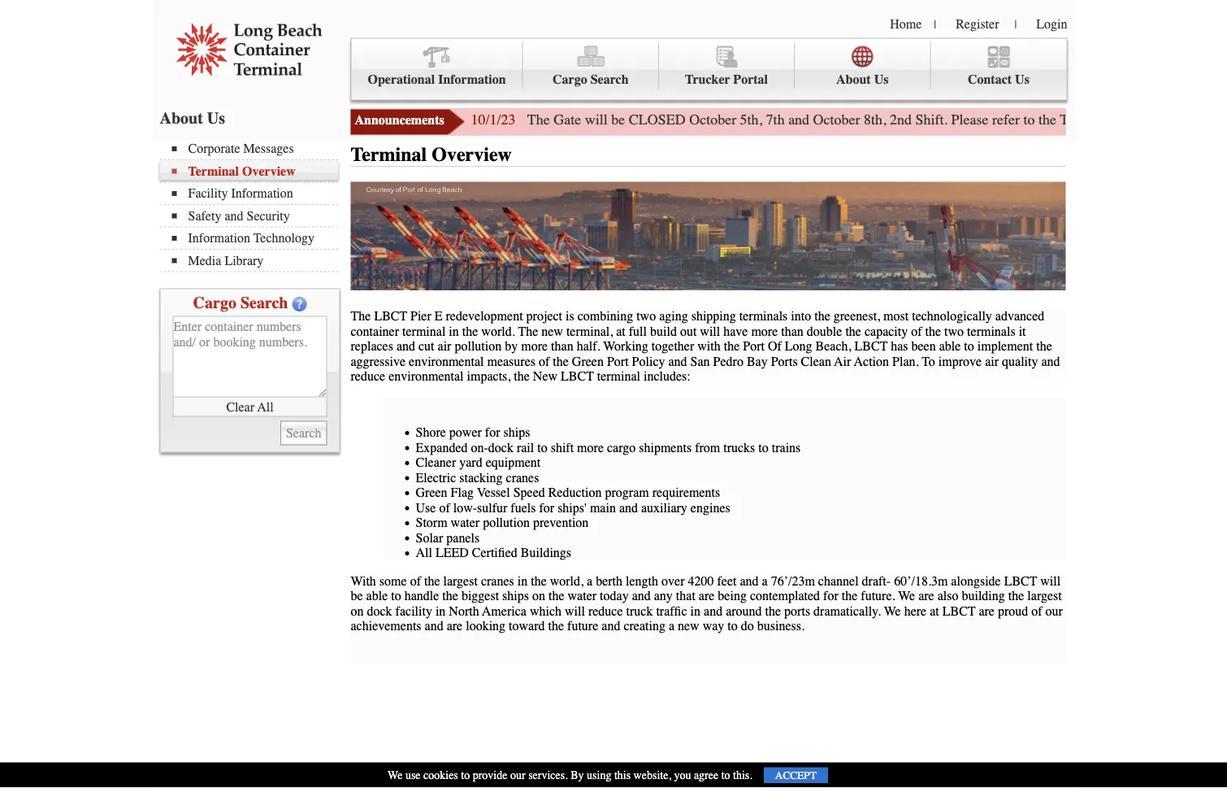Task type: vqa. For each thing, say whether or not it's contained in the screenshot.
the middle 'verify'
no



Task type: locate. For each thing, give the bounding box(es) containing it.
environmental
[[409, 354, 484, 369], [389, 369, 464, 384]]

about up 10/1/23 the gate will be closed october 5th, 7th and october 8th, 2nd shift. please refer to the truck gate hours web page
[[837, 72, 871, 87]]

0 horizontal spatial green
[[416, 485, 448, 500]]

1 horizontal spatial water
[[568, 588, 597, 604]]

1 horizontal spatial on
[[533, 588, 546, 604]]

also
[[938, 588, 959, 604]]

more inside shore power for ships expanded on-dock rail to shift more cargo shipments from trucks to trains cleaner yard equipment electric stacking cranes green flag vessel speed reduction program requirements use of low-sulfur fuels for ships' main and auxiliary engines storm water pollution prevention solar panels all leed certified buildings
[[577, 440, 604, 455]]

new
[[533, 369, 558, 384]]

the
[[528, 111, 550, 128], [351, 309, 371, 324], [518, 324, 539, 339]]

1 horizontal spatial cargo
[[553, 72, 588, 87]]

water inside with some of the largest cranes in the world, a berth length over 4200 feet and a 76'/23m channel draft- 60'/18.3m alongside lbct will be able to handle the biggest ships on the water today and any that are being contemplated for the future. we are also building the largest on dock facility in north america which will reduce truck traffic in and around the ports dramatically. we here at lbct are proud of our achievements and are looking toward the future and creating a new way to do business.​
[[568, 588, 597, 604]]

world.
[[482, 324, 515, 339]]

policy
[[632, 354, 666, 369]]

menu bar
[[351, 38, 1068, 100], [160, 139, 347, 272]]

channel
[[819, 573, 859, 588]]

1 horizontal spatial cargo search
[[553, 72, 629, 87]]

0 horizontal spatial october
[[690, 111, 737, 128]]

we use cookies to provide our services. by using this website, you agree to this.
[[388, 769, 753, 782]]

of right use
[[439, 500, 450, 515]]

our
[[1046, 604, 1064, 619], [511, 769, 526, 782]]

will right out
[[700, 324, 721, 339]]

0 horizontal spatial reduce
[[351, 369, 386, 384]]

be inside with some of the largest cranes in the world, a berth length over 4200 feet and a 76'/23m channel draft- 60'/18.3m alongside lbct will be able to handle the biggest ships on the water today and any that are being contemplated for the future. we are also building the largest on dock facility in north america which will reduce truck traffic in and around the ports dramatically. we here at lbct are proud of our achievements and are looking toward the future and creating a new way to do business.​
[[351, 588, 363, 604]]

0 vertical spatial able
[[940, 339, 962, 354]]

and down the handle at the bottom of page
[[425, 619, 444, 634]]

1 vertical spatial ships
[[503, 588, 529, 604]]

1 october from the left
[[690, 111, 737, 128]]

0 horizontal spatial port
[[607, 354, 629, 369]]

traffic
[[657, 604, 688, 619]]

0 vertical spatial be
[[612, 111, 625, 128]]

1 vertical spatial all
[[416, 545, 433, 560]]

0 horizontal spatial at
[[617, 324, 626, 339]]

1 vertical spatial information
[[231, 186, 293, 201]]

and left the san
[[669, 354, 688, 369]]

flag
[[451, 485, 474, 500]]

and right safety
[[225, 208, 244, 223]]

1 horizontal spatial menu bar
[[351, 38, 1068, 100]]

green up storm
[[416, 485, 448, 500]]

are left the looking
[[447, 619, 463, 634]]

terminal down corporate
[[188, 163, 239, 179]]

cranes down the certified
[[481, 573, 515, 588]]

1 horizontal spatial october
[[814, 111, 861, 128]]

you
[[674, 769, 692, 782]]

lbct up proud
[[1005, 573, 1038, 588]]

information technology link
[[172, 231, 339, 246]]

1 vertical spatial pollution
[[483, 515, 530, 530]]

1 vertical spatial search
[[241, 293, 288, 312]]

1 horizontal spatial reduce
[[589, 604, 623, 619]]

0 horizontal spatial menu bar
[[160, 139, 347, 272]]

the right building
[[1009, 588, 1025, 604]]

2 horizontal spatial for
[[824, 588, 839, 604]]

0 vertical spatial about us
[[837, 72, 889, 87]]

in left north
[[436, 604, 446, 619]]

over
[[662, 573, 685, 588]]

all inside button
[[257, 399, 274, 414]]

1 vertical spatial cranes
[[481, 573, 515, 588]]

0 vertical spatial reduce
[[351, 369, 386, 384]]

1 vertical spatial reduce
[[589, 604, 623, 619]]

this.
[[734, 769, 753, 782]]

at left full
[[617, 324, 626, 339]]

0 vertical spatial new
[[542, 324, 563, 339]]

combining
[[578, 309, 634, 324]]

0 vertical spatial pollution
[[455, 339, 502, 354]]

expanded
[[416, 440, 468, 455]]

by
[[571, 769, 584, 782]]

by
[[505, 339, 518, 354]]

us up 8th,
[[875, 72, 889, 87]]

0 vertical spatial at
[[617, 324, 626, 339]]

future.
[[861, 588, 896, 604]]

we
[[899, 588, 916, 604], [885, 604, 902, 619], [388, 769, 403, 782]]

creating
[[624, 619, 666, 634]]

prevention
[[533, 515, 589, 530]]

cranes up fuels
[[506, 470, 540, 485]]

1 horizontal spatial our
[[1046, 604, 1064, 619]]

ships up the toward on the bottom of page
[[503, 588, 529, 604]]

0 horizontal spatial about
[[160, 109, 203, 127]]

facility information link
[[172, 186, 339, 201]]

half.
[[577, 339, 601, 354]]

able up 'achievements'
[[366, 588, 388, 604]]

the left future
[[549, 619, 564, 634]]

0 horizontal spatial |
[[935, 18, 937, 31]]

cargo
[[553, 72, 588, 87], [193, 293, 237, 312]]

1 vertical spatial about us
[[160, 109, 225, 127]]

1 vertical spatial about
[[160, 109, 203, 127]]

stacking
[[460, 470, 503, 485]]

| left login
[[1015, 18, 1018, 31]]

about up corporate
[[160, 109, 203, 127]]

1 vertical spatial be
[[351, 588, 363, 604]]

media
[[188, 253, 222, 268]]

1 horizontal spatial terminals
[[968, 324, 1016, 339]]

action
[[855, 354, 890, 369]]

search inside "menu bar"
[[591, 72, 629, 87]]

us for contact us link
[[1016, 72, 1030, 87]]

corporate messages terminal overview facility information safety and security information technology media library
[[188, 141, 315, 268]]

new inside with some of the largest cranes in the world, a berth length over 4200 feet and a 76'/23m channel draft- 60'/18.3m alongside lbct will be able to handle the biggest ships on the water today and any that are being contemplated for the future. we are also building the largest on dock facility in north america which will reduce truck traffic in and around the ports dramatically. we here at lbct are proud of our achievements and are looking toward the future and creating a new way to do business.​
[[678, 619, 700, 634]]

largest right building
[[1028, 588, 1063, 604]]

2nd
[[891, 111, 913, 128]]

2 october from the left
[[814, 111, 861, 128]]

dock left rail
[[489, 440, 514, 455]]

0 vertical spatial all
[[257, 399, 274, 414]]

terminals left it
[[968, 324, 1016, 339]]

to
[[1024, 111, 1036, 128], [965, 339, 975, 354], [538, 440, 548, 455], [759, 440, 769, 455], [391, 588, 401, 604], [728, 619, 738, 634], [461, 769, 470, 782], [722, 769, 731, 782]]

pollution up the certified
[[483, 515, 530, 530]]

solar
[[416, 530, 443, 545]]

in inside 'the lbct pier e redevelopment project is combining two aging shipping terminals into the greenest, most technologically advanced container terminal in the world. the new terminal, at full build out will have more than double the capacity of the two terminals it replaces and cut air pollution by more than half. working together with the port of long beach, lbct has been able to implement the aggressive environmental measures of the green port policy and san pedro bay ports clean air action plan. to improve air quality and reduce environmental impacts, the new lbct terminal includes:'
[[449, 324, 459, 339]]

than up ports
[[782, 324, 804, 339]]

1 horizontal spatial |
[[1015, 18, 1018, 31]]

operational
[[368, 72, 435, 87]]

the up replaces at the top left
[[351, 309, 371, 324]]

a right creating
[[669, 619, 675, 634]]

0 vertical spatial about
[[837, 72, 871, 87]]

truck
[[627, 604, 653, 619]]

reduce down berth
[[589, 604, 623, 619]]

information up security
[[231, 186, 293, 201]]

our inside with some of the largest cranes in the world, a berth length over 4200 feet and a 76'/23m channel draft- 60'/18.3m alongside lbct will be able to handle the biggest ships on the water today and any that are being contemplated for the future. we are also building the largest on dock facility in north america which will reduce truck traffic in and around the ports dramatically. we here at lbct are proud of our achievements and are looking toward the future and creating a new way to do business.​
[[1046, 604, 1064, 619]]

1 vertical spatial terminal
[[597, 369, 641, 384]]

0 vertical spatial green
[[572, 354, 604, 369]]

1 horizontal spatial able
[[940, 339, 962, 354]]

1 gate from the left
[[554, 111, 582, 128]]

1 vertical spatial water
[[568, 588, 597, 604]]

0 horizontal spatial overview
[[242, 163, 296, 179]]

reduce down replaces at the top left
[[351, 369, 386, 384]]

1 horizontal spatial terminal
[[597, 369, 641, 384]]

about us up 8th,
[[837, 72, 889, 87]]

0 vertical spatial cargo search
[[553, 72, 629, 87]]

do
[[741, 619, 754, 634]]

accept button
[[764, 767, 829, 783]]

here
[[905, 604, 927, 619]]

green down terminal,
[[572, 354, 604, 369]]

gate down cargo search link
[[554, 111, 582, 128]]

more right have
[[752, 324, 778, 339]]

trucker portal
[[686, 72, 769, 87]]

and right the 7th
[[789, 111, 810, 128]]

to inside 'the lbct pier e redevelopment project is combining two aging shipping terminals into the greenest, most technologically advanced container terminal in the world. the new terminal, at full build out will have more than double the capacity of the two terminals it replaces and cut air pollution by more than half. working together with the port of long beach, lbct has been able to implement the aggressive environmental measures of the green port policy and san pedro bay ports clean air action plan. to improve air quality and reduce environmental impacts, the new lbct terminal includes:'
[[965, 339, 975, 354]]

all right the clear
[[257, 399, 274, 414]]

the left truck
[[1039, 111, 1057, 128]]

all left 'leed'
[[416, 545, 433, 560]]

pedro
[[714, 354, 744, 369]]

capacity
[[865, 324, 909, 339]]

0 vertical spatial menu bar
[[351, 38, 1068, 100]]

with
[[698, 339, 721, 354]]

improve
[[939, 354, 983, 369]]

1 vertical spatial green
[[416, 485, 448, 500]]

some
[[380, 573, 407, 588]]

1 vertical spatial new
[[678, 619, 700, 634]]

0 horizontal spatial able
[[366, 588, 388, 604]]

1 horizontal spatial than
[[782, 324, 804, 339]]

| right home
[[935, 18, 937, 31]]

to left provide
[[461, 769, 470, 782]]

dock
[[489, 440, 514, 455], [367, 604, 392, 619]]

shore
[[416, 425, 446, 440]]

terminal right container
[[403, 324, 446, 339]]

the up to
[[926, 324, 942, 339]]

safety
[[188, 208, 222, 223]]

menu bar containing corporate messages
[[160, 139, 347, 272]]

pier
[[411, 309, 432, 324]]

terminal
[[351, 144, 427, 166], [188, 163, 239, 179]]

cranes
[[506, 470, 540, 485], [481, 573, 515, 588]]

a left berth
[[587, 573, 593, 588]]

0 vertical spatial ships
[[504, 425, 531, 440]]

port left policy
[[607, 354, 629, 369]]

1 vertical spatial dock
[[367, 604, 392, 619]]

overview down messages
[[242, 163, 296, 179]]

cranes inside shore power for ships expanded on-dock rail to shift more cargo shipments from trucks to trains cleaner yard equipment electric stacking cranes green flag vessel speed reduction program requirements use of low-sulfur fuels for ships' main and auxiliary engines storm water pollution prevention solar panels all leed certified buildings
[[506, 470, 540, 485]]

10/1/23
[[471, 111, 516, 128]]

reduce
[[351, 369, 386, 384], [589, 604, 623, 619]]

information down safety
[[188, 231, 250, 246]]

0 horizontal spatial us
[[207, 109, 225, 127]]

0 horizontal spatial gate
[[554, 111, 582, 128]]

environmental down cut
[[389, 369, 464, 384]]

website,
[[634, 769, 672, 782]]

please
[[952, 111, 989, 128]]

0 horizontal spatial more
[[521, 339, 548, 354]]

container
[[351, 324, 399, 339]]

us up corporate
[[207, 109, 225, 127]]

and right main
[[620, 500, 638, 515]]

1 horizontal spatial for
[[540, 500, 555, 515]]

are right 'that' on the right bottom of page
[[699, 588, 715, 604]]

0 horizontal spatial search
[[241, 293, 288, 312]]

the
[[1039, 111, 1057, 128], [815, 309, 831, 324], [463, 324, 478, 339], [846, 324, 862, 339], [926, 324, 942, 339], [724, 339, 740, 354], [1037, 339, 1053, 354], [553, 354, 569, 369], [514, 369, 530, 384], [424, 573, 440, 588], [531, 573, 547, 588], [443, 588, 459, 604], [549, 588, 565, 604], [842, 588, 858, 604], [1009, 588, 1025, 604], [766, 604, 782, 619], [549, 619, 564, 634]]

biggest
[[462, 588, 499, 604]]

on left world,
[[533, 588, 546, 604]]

using
[[587, 769, 612, 782]]

1 vertical spatial at
[[931, 604, 940, 619]]

port left of
[[743, 339, 765, 354]]

water up future
[[568, 588, 597, 604]]

1 horizontal spatial two
[[945, 324, 965, 339]]

ships up equipment
[[504, 425, 531, 440]]

a
[[587, 573, 593, 588], [762, 573, 768, 588], [669, 619, 675, 634]]

1 vertical spatial able
[[366, 588, 388, 604]]

0 horizontal spatial dock
[[367, 604, 392, 619]]

0 horizontal spatial terminal
[[403, 324, 446, 339]]

more right shift
[[577, 440, 604, 455]]

0 horizontal spatial new
[[542, 324, 563, 339]]

lbct
[[374, 309, 408, 324], [855, 339, 888, 354], [561, 369, 594, 384], [1005, 573, 1038, 588], [943, 604, 976, 619]]

in up america
[[518, 573, 528, 588]]

0 horizontal spatial our
[[511, 769, 526, 782]]

the left new
[[514, 369, 530, 384]]

about us up corporate
[[160, 109, 225, 127]]

1 horizontal spatial us
[[875, 72, 889, 87]]

on
[[533, 588, 546, 604], [351, 604, 364, 619]]

the left world.
[[463, 324, 478, 339]]

cranes inside with some of the largest cranes in the world, a berth length over 4200 feet and a 76'/23m channel draft- 60'/18.3m alongside lbct will be able to handle the biggest ships on the water today and any that are being contemplated for the future. we are also building the largest on dock facility in north america which will reduce truck traffic in and around the ports dramatically. we here at lbct are proud of our achievements and are looking toward the future and creating a new way to do business.​
[[481, 573, 515, 588]]

0 vertical spatial information
[[438, 72, 506, 87]]

for
[[485, 425, 501, 440], [540, 500, 555, 515], [824, 588, 839, 604]]

7th
[[767, 111, 785, 128]]

home
[[891, 16, 922, 31]]

at right here
[[931, 604, 940, 619]]

1 horizontal spatial new
[[678, 619, 700, 634]]

of right proud
[[1032, 604, 1043, 619]]

ships
[[504, 425, 531, 440], [503, 588, 529, 604]]

been
[[912, 339, 937, 354]]

to right refer
[[1024, 111, 1036, 128]]

1 horizontal spatial search
[[591, 72, 629, 87]]

largest
[[444, 573, 478, 588], [1028, 588, 1063, 604]]

0 vertical spatial dock
[[489, 440, 514, 455]]

on-
[[471, 440, 489, 455]]

to left trains
[[759, 440, 769, 455]]

overview down 10/1/23
[[432, 144, 512, 166]]

2 vertical spatial for
[[824, 588, 839, 604]]

0 vertical spatial search
[[591, 72, 629, 87]]

terminal
[[403, 324, 446, 339], [597, 369, 641, 384]]

largest down 'leed'
[[444, 573, 478, 588]]

hours
[[1130, 111, 1166, 128]]

of right measures
[[539, 354, 550, 369]]

we left use
[[388, 769, 403, 782]]

1 horizontal spatial about
[[837, 72, 871, 87]]

0 horizontal spatial water
[[451, 515, 480, 530]]

cut
[[419, 339, 435, 354]]

0 horizontal spatial be
[[351, 588, 363, 604]]

our right provide
[[511, 769, 526, 782]]

air right cut
[[438, 339, 452, 354]]

1 horizontal spatial port
[[743, 339, 765, 354]]

8th,
[[865, 111, 887, 128]]

looking
[[466, 619, 506, 634]]

two left aging
[[637, 309, 656, 324]]

on down with
[[351, 604, 364, 619]]

two up improve
[[945, 324, 965, 339]]

for right ports
[[824, 588, 839, 604]]

from
[[695, 440, 721, 455]]

home link
[[891, 16, 922, 31]]

air left the quality
[[986, 354, 1000, 369]]

we left here
[[885, 604, 902, 619]]

1 horizontal spatial terminal
[[351, 144, 427, 166]]

be left some
[[351, 588, 363, 604]]

low-
[[454, 500, 477, 515]]

new left way
[[678, 619, 700, 634]]

green
[[572, 354, 604, 369], [416, 485, 448, 500]]

1 horizontal spatial all
[[416, 545, 433, 560]]

1 horizontal spatial gate
[[1099, 111, 1126, 128]]

be
[[612, 111, 625, 128], [351, 588, 363, 604]]

for right fuels
[[540, 500, 555, 515]]

working
[[604, 339, 649, 354]]

are
[[699, 588, 715, 604], [919, 588, 935, 604], [979, 604, 995, 619], [447, 619, 463, 634]]

this
[[615, 769, 631, 782]]

able right to
[[940, 339, 962, 354]]

to left the do
[[728, 619, 738, 634]]

2 horizontal spatial us
[[1016, 72, 1030, 87]]

water down flag
[[451, 515, 480, 530]]

new
[[542, 324, 563, 339], [678, 619, 700, 634]]

0 horizontal spatial terminals
[[740, 309, 788, 324]]

1 horizontal spatial at
[[931, 604, 940, 619]]

to down technologically
[[965, 339, 975, 354]]

for inside with some of the largest cranes in the world, a berth length over 4200 feet and a 76'/23m channel draft- 60'/18.3m alongside lbct will be able to handle the biggest ships on the water today and any that are being contemplated for the future. we are also building the largest on dock facility in north america which will reduce truck traffic in and around the ports dramatically. we here at lbct are proud of our achievements and are looking toward the future and creating a new way to do business.​
[[824, 588, 839, 604]]

us for about us link
[[875, 72, 889, 87]]

toward
[[509, 619, 545, 634]]

1 horizontal spatial about us
[[837, 72, 889, 87]]

0 horizontal spatial terminal
[[188, 163, 239, 179]]

able inside 'the lbct pier e redevelopment project is combining two aging shipping terminals into the greenest, most technologically advanced container terminal in the world. the new terminal, at full build out will have more than double the capacity of the two terminals it replaces and cut air pollution by more than half. working together with the port of long beach, lbct has been able to implement the aggressive environmental measures of the green port policy and san pedro bay ports clean air action plan. to improve air quality and reduce environmental impacts, the new lbct terminal includes:'
[[940, 339, 962, 354]]

None submit
[[281, 421, 327, 445]]



Task type: describe. For each thing, give the bounding box(es) containing it.
terminal overview
[[351, 144, 512, 166]]

about us link
[[795, 43, 931, 89]]

to
[[922, 354, 936, 369]]

the left ports
[[766, 604, 782, 619]]

panels
[[447, 530, 480, 545]]

facility
[[396, 604, 433, 619]]

san
[[691, 354, 710, 369]]

1 horizontal spatial air
[[986, 354, 1000, 369]]

of right some
[[410, 573, 421, 588]]

the right with
[[724, 339, 740, 354]]

reduce inside with some of the largest cranes in the world, a berth length over 4200 feet and a 76'/23m channel draft- 60'/18.3m alongside lbct will be able to handle the biggest ships on the water today and any that are being contemplated for the future. we are also building the largest on dock facility in north america which will reduce truck traffic in and around the ports dramatically. we here at lbct are proud of our achievements and are looking toward the future and creating a new way to do business.​
[[589, 604, 623, 619]]

implement
[[978, 339, 1034, 354]]

shore power for ships expanded on-dock rail to shift more cargo shipments from trucks to trains cleaner yard equipment electric stacking cranes green flag vessel speed reduction program requirements use of low-sulfur fuels for ships' main and auxiliary engines storm water pollution prevention solar panels all leed certified buildings
[[416, 425, 801, 560]]

overview inside corporate messages terminal overview facility information safety and security information technology media library
[[242, 163, 296, 179]]

the lbct pier e redevelopment project is combining two aging shipping terminals into the greenest, most technologically advanced container terminal in the world. the new terminal, at full build out will have more than double the capacity of the two terminals it replaces and cut air pollution by more than half. working together with the port of long beach, lbct has been able to implement the aggressive environmental measures of the green port policy and san pedro bay ports clean air action plan. to improve air quality and reduce environmental impacts, the new lbct terminal includes:
[[351, 309, 1061, 384]]

2 horizontal spatial a
[[762, 573, 768, 588]]

way
[[703, 619, 725, 634]]

is
[[566, 309, 575, 324]]

are left proud
[[979, 604, 995, 619]]

1 | from the left
[[935, 18, 937, 31]]

we right future.
[[899, 588, 916, 604]]

accept
[[776, 769, 817, 782]]

leed
[[436, 545, 469, 560]]

dramatically.
[[814, 604, 882, 619]]

measures
[[487, 354, 536, 369]]

ships inside shore power for ships expanded on-dock rail to shift more cargo shipments from trucks to trains cleaner yard equipment electric stacking cranes green flag vessel speed reduction program requirements use of low-sulfur fuels for ships' main and auxiliary engines storm water pollution prevention solar panels all leed certified buildings
[[504, 425, 531, 440]]

will right building
[[1041, 573, 1061, 588]]

into
[[792, 309, 812, 324]]

the right double
[[846, 324, 862, 339]]

0 horizontal spatial about us
[[160, 109, 225, 127]]

building
[[962, 588, 1006, 604]]

shift.
[[916, 111, 948, 128]]

reduction
[[549, 485, 602, 500]]

0 horizontal spatial a
[[587, 573, 593, 588]]

to right rail
[[538, 440, 548, 455]]

and left around
[[704, 604, 723, 619]]

america
[[482, 604, 527, 619]]

5th,
[[741, 111, 763, 128]]

0 horizontal spatial for
[[485, 425, 501, 440]]

the right 10/1/23
[[528, 111, 550, 128]]

any
[[654, 588, 673, 604]]

of inside shore power for ships expanded on-dock rail to shift more cargo shipments from trucks to trains cleaner yard equipment electric stacking cranes green flag vessel speed reduction program requirements use of low-sulfur fuels for ships' main and auxiliary engines storm water pollution prevention solar panels all leed certified buildings
[[439, 500, 450, 515]]

0 horizontal spatial air
[[438, 339, 452, 354]]

clear all button
[[173, 397, 327, 417]]

full
[[629, 324, 647, 339]]

shipments
[[639, 440, 692, 455]]

lbct down half.
[[561, 369, 594, 384]]

corporate messages link
[[172, 141, 339, 156]]

clean
[[802, 354, 832, 369]]

the right the handle at the bottom of page
[[443, 588, 459, 604]]

trains
[[772, 440, 801, 455]]

technology
[[254, 231, 315, 246]]

with
[[351, 573, 376, 588]]

with some of the largest cranes in the world, a berth length over 4200 feet and a 76'/23m channel draft- 60'/18.3m alongside lbct will be able to handle the biggest ships on the water today and any that are being contemplated for the future. we are also building the largest on dock facility in north america which will reduce truck traffic in and around the ports dramatically. we here at lbct are proud of our achievements and are looking toward the future and creating a new way to do business.​
[[351, 573, 1064, 634]]

2 vertical spatial information
[[188, 231, 250, 246]]

lbct left pier
[[374, 309, 408, 324]]

cookies
[[424, 769, 459, 782]]

about us inside about us link
[[837, 72, 889, 87]]

alongside
[[952, 573, 1002, 588]]

plan.
[[893, 354, 919, 369]]

feet
[[718, 573, 737, 588]]

ports
[[785, 604, 811, 619]]

able inside with some of the largest cranes in the world, a berth length over 4200 feet and a 76'/23m channel draft- 60'/18.3m alongside lbct will be able to handle the biggest ships on the water today and any that are being contemplated for the future. we are also building the largest on dock facility in north america which will reduce truck traffic in and around the ports dramatically. we here at lbct are proud of our achievements and are looking toward the future and creating a new way to do business.​
[[366, 588, 388, 604]]

messages
[[244, 141, 294, 156]]

cleaner
[[416, 455, 456, 470]]

technologically
[[913, 309, 993, 324]]

ships inside with some of the largest cranes in the world, a berth length over 4200 feet and a 76'/23m channel draft- 60'/18.3m alongside lbct will be able to handle the biggest ships on the water today and any that are being contemplated for the future. we are also building the largest on dock facility in north america which will reduce truck traffic in and around the ports dramatically. we here at lbct are proud of our achievements and are looking toward the future and creating a new way to do business.​
[[503, 588, 529, 604]]

advanced
[[996, 309, 1045, 324]]

1 vertical spatial cargo search
[[193, 293, 288, 312]]

the down buildings
[[549, 588, 565, 604]]

handle
[[405, 588, 439, 604]]

Enter container numbers and/ or booking numbers.  text field
[[173, 316, 327, 397]]

in left way
[[691, 604, 701, 619]]

terminal overview link
[[172, 163, 339, 179]]

lbct down alongside
[[943, 604, 976, 619]]

contact us
[[968, 72, 1030, 87]]

and inside shore power for ships expanded on-dock rail to shift more cargo shipments from trucks to trains cleaner yard equipment electric stacking cranes green flag vessel speed reduction program requirements use of low-sulfur fuels for ships' main and auxiliary engines storm water pollution prevention solar panels all leed certified buildings
[[620, 500, 638, 515]]

green inside 'the lbct pier e redevelopment project is combining two aging shipping terminals into the greenest, most technologically advanced container terminal in the world. the new terminal, at full build out will have more than double the capacity of the two terminals it replaces and cut air pollution by more than half. working together with the port of long beach, lbct has been able to implement the aggressive environmental measures of the green port policy and san pedro bay ports clean air action plan. to improve air quality and reduce environmental impacts, the new lbct terminal includes:'
[[572, 354, 604, 369]]

of right 'has'
[[912, 324, 923, 339]]

trucks
[[724, 440, 756, 455]]

shipping
[[692, 309, 737, 324]]

login link
[[1037, 16, 1068, 31]]

will down cargo search link
[[585, 111, 608, 128]]

1 horizontal spatial a
[[669, 619, 675, 634]]

1 horizontal spatial overview
[[432, 144, 512, 166]]

environmental down "e"
[[409, 354, 484, 369]]

long
[[785, 339, 813, 354]]

power
[[450, 425, 482, 440]]

ports
[[772, 354, 798, 369]]

pollution inside 'the lbct pier e redevelopment project is combining two aging shipping terminals into the greenest, most technologically advanced container terminal in the world. the new terminal, at full build out will have more than double the capacity of the two terminals it replaces and cut air pollution by more than half. working together with the port of long beach, lbct has been able to implement the aggressive environmental measures of the green port policy and san pedro bay ports clean air action plan. to improve air quality and reduce environmental impacts, the new lbct terminal includes:'
[[455, 339, 502, 354]]

being
[[718, 588, 747, 604]]

and inside corporate messages terminal overview facility information safety and security information technology media library
[[225, 208, 244, 223]]

services.
[[529, 769, 568, 782]]

0 horizontal spatial than
[[551, 339, 574, 354]]

speed
[[514, 485, 545, 500]]

clear all
[[226, 399, 274, 414]]

dock inside with some of the largest cranes in the world, a berth length over 4200 feet and a 76'/23m channel draft- 60'/18.3m alongside lbct will be able to handle the biggest ships on the water today and any that are being contemplated for the future. we are also building the largest on dock facility in north america which will reduce truck traffic in and around the ports dramatically. we here at lbct are proud of our achievements and are looking toward the future and creating a new way to do business.​
[[367, 604, 392, 619]]

north
[[449, 604, 480, 619]]

the right into
[[815, 309, 831, 324]]

2 horizontal spatial more
[[752, 324, 778, 339]]

lbct left 'has'
[[855, 339, 888, 354]]

information inside operational information "link"
[[438, 72, 506, 87]]

and right future
[[602, 619, 621, 634]]

1 horizontal spatial be
[[612, 111, 625, 128]]

1 vertical spatial our
[[511, 769, 526, 782]]

the left world,
[[531, 573, 547, 588]]

will inside 'the lbct pier e redevelopment project is combining two aging shipping terminals into the greenest, most technologically advanced container terminal in the world. the new terminal, at full build out will have more than double the capacity of the two terminals it replaces and cut air pollution by more than half. working together with the port of long beach, lbct has been able to implement the aggressive environmental measures of the green port policy and san pedro bay ports clean air action plan. to improve air quality and reduce environmental impacts, the new lbct terminal includes:'
[[700, 324, 721, 339]]

the left future.
[[842, 588, 858, 604]]

new inside 'the lbct pier e redevelopment project is combining two aging shipping terminals into the greenest, most technologically advanced container terminal in the world. the new terminal, at full build out will have more than double the capacity of the two terminals it replaces and cut air pollution by more than half. working together with the port of long beach, lbct has been able to implement the aggressive environmental measures of the green port policy and san pedro bay ports clean air action plan. to improve air quality and reduce environmental impacts, the new lbct terminal includes:'
[[542, 324, 563, 339]]

green inside shore power for ships expanded on-dock rail to shift more cargo shipments from trucks to trains cleaner yard equipment electric stacking cranes green flag vessel speed reduction program requirements use of low-sulfur fuels for ships' main and auxiliary engines storm water pollution prevention solar panels all leed certified buildings
[[416, 485, 448, 500]]

security
[[247, 208, 290, 223]]

cargo search link
[[523, 43, 659, 89]]

buildings
[[521, 545, 572, 560]]

use
[[416, 500, 436, 515]]

library
[[225, 253, 264, 268]]

to left this.
[[722, 769, 731, 782]]

has
[[891, 339, 909, 354]]

aggressive
[[351, 354, 406, 369]]

of
[[768, 339, 782, 354]]

dock inside shore power for ships expanded on-dock rail to shift more cargo shipments from trucks to trains cleaner yard equipment electric stacking cranes green flag vessel speed reduction program requirements use of low-sulfur fuels for ships' main and auxiliary engines storm water pollution prevention solar panels all leed certified buildings
[[489, 440, 514, 455]]

use
[[406, 769, 421, 782]]

have
[[724, 324, 749, 339]]

0 horizontal spatial largest
[[444, 573, 478, 588]]

build
[[651, 324, 677, 339]]

register link
[[956, 16, 1000, 31]]

and right the quality
[[1042, 354, 1061, 369]]

the right by
[[518, 324, 539, 339]]

trucker
[[686, 72, 731, 87]]

at inside with some of the largest cranes in the world, a berth length over 4200 feet and a 76'/23m channel draft- 60'/18.3m alongside lbct will be able to handle the biggest ships on the water today and any that are being contemplated for the future. we are also building the largest on dock facility in north america which will reduce truck traffic in and around the ports dramatically. we here at lbct are proud of our achievements and are looking toward the future and creating a new way to do business.​
[[931, 604, 940, 619]]

the down 'leed'
[[424, 573, 440, 588]]

and right the feet
[[740, 573, 759, 588]]

which
[[530, 604, 562, 619]]

water inside shore power for ships expanded on-dock rail to shift more cargo shipments from trucks to trains cleaner yard equipment electric stacking cranes green flag vessel speed reduction program requirements use of low-sulfur fuels for ships' main and auxiliary engines storm water pollution prevention solar panels all leed certified buildings
[[451, 515, 480, 530]]

media library link
[[172, 253, 339, 268]]

around
[[726, 604, 762, 619]]

achievements
[[351, 619, 422, 634]]

air
[[835, 354, 852, 369]]

yard
[[460, 455, 483, 470]]

menu bar containing operational information
[[351, 38, 1068, 100]]

pollution inside shore power for ships expanded on-dock rail to shift more cargo shipments from trucks to trains cleaner yard equipment electric stacking cranes green flag vessel speed reduction program requirements use of low-sulfur fuels for ships' main and auxiliary engines storm water pollution prevention solar panels all leed certified buildings
[[483, 515, 530, 530]]

the right it
[[1037, 339, 1053, 354]]

and left cut
[[397, 339, 416, 354]]

and left any
[[632, 588, 651, 604]]

reduce inside 'the lbct pier e redevelopment project is combining two aging shipping terminals into the greenest, most technologically advanced container terminal in the world. the new terminal, at full build out will have more than double the capacity of the two terminals it replaces and cut air pollution by more than half. working together with the port of long beach, lbct has been able to implement the aggressive environmental measures of the green port policy and san pedro bay ports clean air action plan. to improve air quality and reduce environmental impacts, the new lbct terminal includes:'
[[351, 369, 386, 384]]

future
[[568, 619, 599, 634]]

at inside 'the lbct pier e redevelopment project is combining two aging shipping terminals into the greenest, most technologically advanced container terminal in the world. the new terminal, at full build out will have more than double the capacity of the two terminals it replaces and cut air pollution by more than half. working together with the port of long beach, lbct has been able to implement the aggressive environmental measures of the green port policy and san pedro bay ports clean air action plan. to improve air quality and reduce environmental impacts, the new lbct terminal includes:'
[[617, 324, 626, 339]]

the left half.
[[553, 354, 569, 369]]

includes:
[[644, 369, 691, 384]]

0 vertical spatial terminal
[[403, 324, 446, 339]]

terminal inside corporate messages terminal overview facility information safety and security information technology media library
[[188, 163, 239, 179]]

refer
[[993, 111, 1021, 128]]

2 | from the left
[[1015, 18, 1018, 31]]

operational information link
[[352, 43, 523, 89]]

are left also
[[919, 588, 935, 604]]

to left the handle at the bottom of page
[[391, 588, 401, 604]]

all inside shore power for ships expanded on-dock rail to shift more cargo shipments from trucks to trains cleaner yard equipment electric stacking cranes green flag vessel speed reduction program requirements use of low-sulfur fuels for ships' main and auxiliary engines storm water pollution prevention solar panels all leed certified buildings
[[416, 545, 433, 560]]

0 horizontal spatial on
[[351, 604, 364, 619]]

will right 'which'
[[565, 604, 585, 619]]

0 horizontal spatial cargo
[[193, 293, 237, 312]]

1 horizontal spatial largest
[[1028, 588, 1063, 604]]

aging
[[660, 309, 689, 324]]

2 gate from the left
[[1099, 111, 1126, 128]]

0 horizontal spatial two
[[637, 309, 656, 324]]



